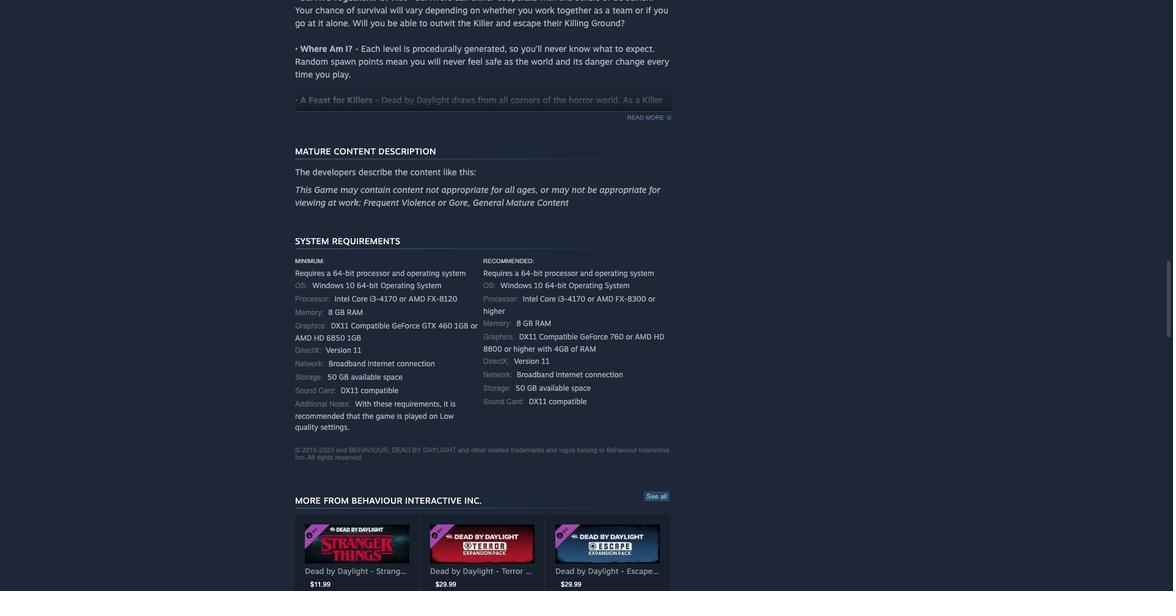 Task type: locate. For each thing, give the bounding box(es) containing it.
the inside with these requirements, it is recommended that the game is played on low quality settings.
[[363, 412, 374, 421]]

1 by from the left
[[326, 567, 335, 577]]

graphics: for amd
[[295, 322, 327, 331]]

processor for requires a 64-bit processor and operating system os: windows 10 64-bit operating system
[[545, 269, 578, 278]]

2 requires from the left
[[484, 269, 513, 278]]

interactive up the see
[[639, 447, 670, 454]]

by inside dead by daylight - terror expansion pack $29.99
[[452, 567, 461, 577]]

1 processor from the left
[[357, 269, 390, 278]]

reserved.
[[335, 454, 363, 462]]

fx- up "760"
[[616, 295, 628, 304]]

intel up 6850
[[335, 295, 350, 304]]

0 vertical spatial broadband
[[329, 359, 366, 369]]

intel up the memory: 8 gb ram
[[523, 295, 538, 304]]

operating inside requires a 64-bit processor and operating system os: windows 10 64-bit operating system processor: intel core i3-4170 or amd fx-8120 memory: 8 gb ram
[[381, 281, 415, 290]]

-
[[371, 567, 374, 577], [496, 567, 499, 577], [621, 567, 625, 577]]

content inside this game may contain content not appropriate for all ages, or may not be appropriate for viewing at work: frequent violence or gore, general mature content
[[537, 197, 569, 208]]

operating inside requires a 64-bit processor and operating system os: windows 10 64-bit operating system
[[569, 281, 603, 290]]

broadband down with
[[517, 370, 554, 380]]

11 down dx11 compatible geforce gtx 460 1gb or amd hd 6850 1gb
[[354, 346, 362, 355]]

and down requirements
[[392, 269, 405, 278]]

processor: down "minimum:"
[[295, 295, 330, 304]]

daylight inside dead by daylight - stranger things chapter $11.99
[[338, 567, 368, 577]]

requires inside requires a 64-bit processor and operating system os: windows 10 64-bit operating system
[[484, 269, 513, 278]]

geforce inside dx11 compatible geforce gtx 460 1gb or amd hd 6850 1gb
[[392, 322, 420, 331]]

os: inside requires a 64-bit processor and operating system os: windows 10 64-bit operating system processor: intel core i3-4170 or amd fx-8120 memory: 8 gb ram
[[295, 282, 308, 290]]

interactive inside © 2015-2023 and behaviour, dead by daylight and other related trademarks and logos belong to behaviour interactive inc. all rights reserved.
[[639, 447, 670, 454]]

intel inside requires a 64-bit processor and operating system os: windows 10 64-bit operating system processor: intel core i3-4170 or amd fx-8120 memory: 8 gb ram
[[335, 295, 350, 304]]

$29.99
[[436, 581, 456, 589], [561, 581, 582, 589]]

a for requires a 64-bit processor and operating system os: windows 10 64-bit operating system
[[515, 269, 519, 278]]

system up 8120
[[417, 281, 442, 290]]

operating
[[407, 269, 440, 278], [595, 269, 628, 278]]

10 up intel core i3-4170 or amd fx-8300 or higher
[[534, 281, 543, 290]]

see all link
[[645, 492, 670, 502]]

1 vertical spatial card:
[[507, 398, 525, 407]]

geforce left "760"
[[580, 333, 608, 342]]

for
[[333, 95, 345, 105], [491, 185, 503, 195], [650, 185, 661, 195]]

higher inside intel core i3-4170 or amd fx-8300 or higher
[[484, 307, 505, 316]]

appropriate
[[442, 185, 489, 195], [600, 185, 647, 195]]

system for requires a 64-bit processor and operating system os: windows 10 64-bit operating system processor: intel core i3-4170 or amd fx-8120 memory: 8 gb ram
[[442, 269, 466, 278]]

8 up 6850
[[328, 308, 333, 317]]

10 for requires a 64-bit processor and operating system os: windows 10 64-bit operating system
[[534, 281, 543, 290]]

belong
[[577, 447, 598, 454]]

1 horizontal spatial graphics:
[[484, 333, 515, 342]]

0 horizontal spatial daylight
[[338, 567, 368, 577]]

graphics: up 6850
[[295, 322, 327, 331]]

1 a from the left
[[327, 269, 331, 278]]

windows inside requires a 64-bit processor and operating system os: windows 10 64-bit operating system
[[501, 281, 532, 290]]

os: inside requires a 64-bit processor and operating system os: windows 10 64-bit operating system
[[484, 282, 496, 290]]

pack inside 'dead by daylight - escape expansion pack $29.99'
[[695, 567, 713, 577]]

inc. inside the see all more from behaviour interactive inc.
[[465, 496, 482, 506]]

2 i3- from the left
[[558, 295, 568, 304]]

space down of
[[572, 384, 591, 393]]

or
[[541, 185, 549, 195], [438, 197, 447, 208], [400, 295, 407, 304], [588, 295, 595, 304], [649, 295, 656, 304], [471, 322, 478, 331], [626, 333, 633, 342], [504, 345, 512, 354]]

requires
[[295, 269, 325, 278], [484, 269, 513, 278]]

$29.99 for dead by daylight - escape expansion pack
[[561, 581, 582, 589]]

daylight left terror
[[463, 567, 494, 577]]

0 horizontal spatial 11
[[354, 346, 362, 355]]

pack for dead by daylight - terror expansion pack
[[566, 567, 583, 577]]

64- down requirements
[[357, 281, 370, 290]]

1 horizontal spatial internet
[[556, 370, 583, 380]]

10 down system requirements
[[346, 281, 355, 290]]

card: up trademarks on the left of page
[[507, 398, 525, 407]]

1 vertical spatial inc.
[[465, 496, 482, 506]]

0 horizontal spatial behaviour
[[352, 496, 403, 506]]

dead
[[305, 567, 324, 577], [430, 567, 450, 577], [556, 567, 575, 577]]

- for escape
[[621, 567, 625, 577]]

0 horizontal spatial 4170
[[380, 295, 397, 304]]

0 horizontal spatial 10
[[346, 281, 355, 290]]

expansion right terror
[[526, 567, 564, 577]]

1 horizontal spatial system
[[630, 269, 654, 278]]

1 horizontal spatial intel
[[523, 295, 538, 304]]

2 processor: from the left
[[484, 295, 519, 304]]

behaviour right the to
[[607, 447, 637, 454]]

0 horizontal spatial broadband
[[329, 359, 366, 369]]

directx: version 11 network: broadband internet connection storage: 50 gb available space sound card: dx11 compatible down '4gb' on the bottom left of the page
[[484, 357, 624, 407]]

by
[[326, 567, 335, 577], [452, 567, 461, 577], [577, 567, 586, 577]]

0 horizontal spatial fx-
[[428, 295, 440, 304]]

2 $29.99 from the left
[[561, 581, 582, 589]]

4170 up dx11 compatible geforce gtx 460 1gb or amd hd 6850 1gb
[[380, 295, 397, 304]]

space
[[383, 373, 403, 382], [572, 384, 591, 393]]

0 horizontal spatial 8
[[328, 308, 333, 317]]

1 vertical spatial behaviour
[[352, 496, 403, 506]]

64- down 'recommended:'
[[521, 269, 534, 278]]

1 horizontal spatial 10
[[534, 281, 543, 290]]

os:
[[295, 282, 308, 290], [484, 282, 496, 290]]

and inside requires a 64-bit processor and operating system os: windows 10 64-bit operating system
[[580, 269, 593, 278]]

1 requires from the left
[[295, 269, 325, 278]]

space up these at the left of page
[[383, 373, 403, 382]]

1 horizontal spatial memory:
[[484, 320, 512, 328]]

2 operating from the left
[[595, 269, 628, 278]]

requires for requires a 64-bit processor and operating system os: windows 10 64-bit operating system processor: intel core i3-4170 or amd fx-8120 memory: 8 gb ram
[[295, 269, 325, 278]]

sound right it
[[484, 398, 505, 407]]

or inside requires a 64-bit processor and operating system os: windows 10 64-bit operating system processor: intel core i3-4170 or amd fx-8120 memory: 8 gb ram
[[400, 295, 407, 304]]

fx- up the gtx
[[428, 295, 440, 304]]

0 horizontal spatial i3-
[[370, 295, 380, 304]]

directx:
[[295, 347, 321, 355], [484, 358, 510, 366]]

killers
[[347, 95, 373, 105]]

0 vertical spatial geforce
[[392, 322, 420, 331]]

network: up additional
[[295, 360, 324, 369]]

2 operating from the left
[[569, 281, 603, 290]]

version
[[326, 346, 351, 355], [514, 357, 540, 366]]

10 for requires a 64-bit processor and operating system os: windows 10 64-bit operating system processor: intel core i3-4170 or amd fx-8120 memory: 8 gb ram
[[346, 281, 355, 290]]

processor inside requires a 64-bit processor and operating system os: windows 10 64-bit operating system
[[545, 269, 578, 278]]

appropriate up gore,
[[442, 185, 489, 195]]

inc.
[[295, 454, 306, 462], [465, 496, 482, 506]]

0 horizontal spatial processor
[[357, 269, 390, 278]]

1 i3- from the left
[[370, 295, 380, 304]]

system inside requires a 64-bit processor and operating system os: windows 10 64-bit operating system processor: intel core i3-4170 or amd fx-8120 memory: 8 gb ram
[[442, 269, 466, 278]]

2 intel from the left
[[523, 295, 538, 304]]

hd inside dx11 compatible geforce gtx 460 1gb or amd hd 6850 1gb
[[314, 334, 325, 343]]

1 horizontal spatial inc.
[[465, 496, 482, 506]]

0 horizontal spatial compatible
[[351, 322, 390, 331]]

2 daylight from the left
[[463, 567, 494, 577]]

geforce inside dx11 compatible geforce 760 or amd hd 8800 or higher with 4gb of ram
[[580, 333, 608, 342]]

2 system from the left
[[630, 269, 654, 278]]

1 horizontal spatial mature
[[507, 197, 535, 208]]

or right ages,
[[541, 185, 549, 195]]

0 horizontal spatial pack
[[566, 567, 583, 577]]

pack inside dead by daylight - terror expansion pack $29.99
[[566, 567, 583, 577]]

windows for requires a 64-bit processor and operating system os: windows 10 64-bit operating system
[[501, 281, 532, 290]]

work:
[[339, 197, 361, 208]]

or up dx11 compatible geforce gtx 460 1gb or amd hd 6850 1gb
[[400, 295, 407, 304]]

0 horizontal spatial directx:
[[295, 347, 321, 355]]

operating up intel core i3-4170 or amd fx-8300 or higher
[[569, 281, 603, 290]]

compatible inside dx11 compatible geforce gtx 460 1gb or amd hd 6850 1gb
[[351, 322, 390, 331]]

dead inside dead by daylight - terror expansion pack $29.99
[[430, 567, 450, 577]]

10 inside requires a 64-bit processor and operating system os: windows 10 64-bit operating system
[[534, 281, 543, 290]]

- left terror
[[496, 567, 499, 577]]

pack
[[566, 567, 583, 577], [695, 567, 713, 577]]

1 horizontal spatial fx-
[[616, 295, 628, 304]]

operating inside requires a 64-bit processor and operating system os: windows 10 64-bit operating system processor: intel core i3-4170 or amd fx-8120 memory: 8 gb ram
[[407, 269, 440, 278]]

a down 'recommended:'
[[515, 269, 519, 278]]

2 horizontal spatial by
[[577, 567, 586, 577]]

2 not from the left
[[572, 185, 585, 195]]

1 operating from the left
[[381, 281, 415, 290]]

1 system from the left
[[442, 269, 466, 278]]

3 daylight from the left
[[588, 567, 619, 577]]

by left escape
[[577, 567, 586, 577]]

1 vertical spatial version
[[514, 357, 540, 366]]

processor down requirements
[[357, 269, 390, 278]]

network: down the 8800
[[484, 371, 513, 380]]

mature down ages,
[[507, 197, 535, 208]]

0 horizontal spatial by
[[326, 567, 335, 577]]

a inside requires a 64-bit processor and operating system os: windows 10 64-bit operating system processor: intel core i3-4170 or amd fx-8120 memory: 8 gb ram
[[327, 269, 331, 278]]

4gb
[[554, 345, 569, 354]]

the developers describe the content like this:
[[295, 167, 476, 177]]

1 horizontal spatial interactive
[[639, 447, 670, 454]]

4170 down requires a 64-bit processor and operating system os: windows 10 64-bit operating system
[[568, 295, 586, 304]]

10
[[346, 281, 355, 290], [534, 281, 543, 290]]

0 vertical spatial behaviour
[[607, 447, 637, 454]]

compatible for 1gb
[[351, 322, 390, 331]]

0 horizontal spatial ram
[[347, 308, 363, 317]]

windows down 'recommended:'
[[501, 281, 532, 290]]

windows for requires a 64-bit processor and operating system os: windows 10 64-bit operating system processor: intel core i3-4170 or amd fx-8120 memory: 8 gb ram
[[312, 281, 344, 290]]

1 processor: from the left
[[295, 295, 330, 304]]

daylight left stranger
[[338, 567, 368, 577]]

- inside dead by daylight - terror expansion pack $29.99
[[496, 567, 499, 577]]

card: up additional notes:
[[319, 387, 336, 396]]

the down with
[[363, 412, 374, 421]]

bit
[[346, 269, 355, 278], [534, 269, 543, 278], [370, 281, 379, 290], [558, 281, 567, 290]]

1 windows from the left
[[312, 281, 344, 290]]

i3- inside intel core i3-4170 or amd fx-8300 or higher
[[558, 295, 568, 304]]

1 may from the left
[[341, 185, 358, 195]]

- inside dead by daylight - stranger things chapter $11.99
[[371, 567, 374, 577]]

daylight inside dead by daylight - terror expansion pack $29.99
[[463, 567, 494, 577]]

1 operating from the left
[[407, 269, 440, 278]]

1 horizontal spatial not
[[572, 185, 585, 195]]

0 horizontal spatial the
[[363, 412, 374, 421]]

all
[[505, 185, 515, 195], [661, 493, 668, 501]]

available down '4gb' on the bottom left of the page
[[539, 384, 570, 393]]

0 horizontal spatial mature
[[295, 146, 331, 157]]

dead for dead by daylight - escape expansion pack
[[556, 567, 575, 577]]

1 vertical spatial sound
[[484, 398, 505, 407]]

i3- up dx11 compatible geforce gtx 460 1gb or amd hd 6850 1gb
[[370, 295, 380, 304]]

hd right "760"
[[654, 333, 665, 342]]

1 horizontal spatial broadband
[[517, 370, 554, 380]]

1 horizontal spatial may
[[552, 185, 570, 195]]

dead for dead by daylight - terror expansion pack
[[430, 567, 450, 577]]

1 horizontal spatial compatible
[[539, 333, 578, 342]]

amd inside dx11 compatible geforce 760 or amd hd 8800 or higher with 4gb of ram
[[635, 333, 652, 342]]

available
[[351, 373, 381, 382], [539, 384, 570, 393]]

2 4170 from the left
[[568, 295, 586, 304]]

1 vertical spatial internet
[[556, 370, 583, 380]]

requires down 'recommended:'
[[484, 269, 513, 278]]

1 vertical spatial memory:
[[484, 320, 512, 328]]

0 horizontal spatial core
[[352, 295, 368, 304]]

behaviour
[[607, 447, 637, 454], [352, 496, 403, 506]]

broadband
[[329, 359, 366, 369], [517, 370, 554, 380]]

1 horizontal spatial directx: version 11 network: broadband internet connection storage: 50 gb available space sound card: dx11 compatible
[[484, 357, 624, 407]]

8 down intel core i3-4170 or amd fx-8300 or higher
[[517, 319, 521, 328]]

hd left 6850
[[314, 334, 325, 343]]

1 daylight from the left
[[338, 567, 368, 577]]

2 processor from the left
[[545, 269, 578, 278]]

all right the see
[[661, 493, 668, 501]]

content for not
[[393, 185, 424, 195]]

$29.99 for dead by daylight - terror expansion pack
[[436, 581, 456, 589]]

expansion inside 'dead by daylight - escape expansion pack $29.99'
[[655, 567, 693, 577]]

1 10 from the left
[[346, 281, 355, 290]]

2 a from the left
[[515, 269, 519, 278]]

1 horizontal spatial all
[[661, 493, 668, 501]]

2 core from the left
[[540, 295, 556, 304]]

6850
[[327, 334, 345, 343]]

directx: down the 8800
[[484, 358, 510, 366]]

0 horizontal spatial compatible
[[361, 386, 399, 396]]

memory: inside the memory: 8 gb ram
[[484, 320, 512, 328]]

2 by from the left
[[452, 567, 461, 577]]

system inside requires a 64-bit processor and operating system os: windows 10 64-bit operating system
[[630, 269, 654, 278]]

higher inside dx11 compatible geforce 760 or amd hd 8800 or higher with 4gb of ram
[[514, 345, 536, 354]]

higher
[[484, 307, 505, 316], [514, 345, 536, 354]]

sound
[[295, 387, 317, 396], [484, 398, 505, 407]]

expansion inside dead by daylight - terror expansion pack $29.99
[[526, 567, 564, 577]]

directx: up additional
[[295, 347, 321, 355]]

read
[[628, 114, 645, 121]]

graphics:
[[295, 322, 327, 331], [484, 333, 515, 342]]

trademarks
[[511, 447, 545, 454]]

operating
[[381, 281, 415, 290], [569, 281, 603, 290]]

rights
[[317, 454, 333, 462]]

1 horizontal spatial processor:
[[484, 295, 519, 304]]

compatible inside dx11 compatible geforce 760 or amd hd 8800 or higher with 4gb of ram
[[539, 333, 578, 342]]

1 horizontal spatial dead
[[430, 567, 450, 577]]

system inside requires a 64-bit processor and operating system os: windows 10 64-bit operating system processor: intel core i3-4170 or amd fx-8120 memory: 8 gb ram
[[417, 281, 442, 290]]

operating up dx11 compatible geforce gtx 460 1gb or amd hd 6850 1gb
[[381, 281, 415, 290]]

directx: version 11 network: broadband internet connection storage: 50 gb available space sound card: dx11 compatible
[[295, 346, 435, 396], [484, 357, 624, 407]]

see
[[647, 493, 659, 501]]

- inside 'dead by daylight - escape expansion pack $29.99'
[[621, 567, 625, 577]]

processor inside requires a 64-bit processor and operating system os: windows 10 64-bit operating system processor: intel core i3-4170 or amd fx-8120 memory: 8 gb ram
[[357, 269, 390, 278]]

inc. down © 2015-2023 and behaviour, dead by daylight and other related trademarks and logos belong to behaviour interactive inc. all rights reserved.
[[465, 496, 482, 506]]

windows
[[312, 281, 344, 290], [501, 281, 532, 290]]

not
[[426, 185, 439, 195], [572, 185, 585, 195]]

1 horizontal spatial windows
[[501, 281, 532, 290]]

by inside 'dead by daylight - escape expansion pack $29.99'
[[577, 567, 586, 577]]

1 vertical spatial geforce
[[580, 333, 608, 342]]

1 vertical spatial 8
[[517, 319, 521, 328]]

with these requirements, it is recommended that the game is played on low quality settings.
[[295, 400, 456, 432]]

0 horizontal spatial $29.99
[[436, 581, 456, 589]]

0 horizontal spatial hd
[[314, 334, 325, 343]]

$29.99 inside dead by daylight - terror expansion pack $29.99
[[436, 581, 456, 589]]

1 horizontal spatial card:
[[507, 398, 525, 407]]

and
[[392, 269, 405, 278], [580, 269, 593, 278], [336, 447, 347, 454], [458, 447, 469, 454], [546, 447, 558, 454]]

general
[[473, 197, 504, 208]]

expansion
[[526, 567, 564, 577], [655, 567, 693, 577]]

system for requires a 64-bit processor and operating system os: windows 10 64-bit operating system
[[605, 281, 630, 290]]

bit down 'recommended:'
[[534, 269, 543, 278]]

1 horizontal spatial a
[[515, 269, 519, 278]]

processor:
[[295, 295, 330, 304], [484, 295, 519, 304]]

processor up intel core i3-4170 or amd fx-8300 or higher
[[545, 269, 578, 278]]

compatible up logos
[[549, 397, 587, 407]]

logos
[[560, 447, 576, 454]]

memory: inside requires a 64-bit processor and operating system os: windows 10 64-bit operating system processor: intel core i3-4170 or amd fx-8120 memory: 8 gb ram
[[295, 309, 324, 317]]

of
[[571, 345, 578, 354]]

amd up the gtx
[[409, 295, 426, 304]]

operating inside requires a 64-bit processor and operating system os: windows 10 64-bit operating system
[[595, 269, 628, 278]]

2 os: from the left
[[484, 282, 496, 290]]

violence
[[402, 197, 436, 208]]

all inside this game may contain content not appropriate for all ages, or may not be appropriate for viewing at work: frequent violence or gore, general mature content
[[505, 185, 515, 195]]

content down ages,
[[537, 197, 569, 208]]

all left ages,
[[505, 185, 515, 195]]

$29.99 inside 'dead by daylight - escape expansion pack $29.99'
[[561, 581, 582, 589]]

a down system requirements
[[327, 269, 331, 278]]

may
[[341, 185, 358, 195], [552, 185, 570, 195]]

intel
[[335, 295, 350, 304], [523, 295, 538, 304]]

0 horizontal spatial geforce
[[392, 322, 420, 331]]

0 horizontal spatial graphics:
[[295, 322, 327, 331]]

requires inside requires a 64-bit processor and operating system os: windows 10 64-bit operating system processor: intel core i3-4170 or amd fx-8120 memory: 8 gb ram
[[295, 269, 325, 278]]

1 horizontal spatial higher
[[514, 345, 536, 354]]

dead for dead by daylight - stranger things chapter
[[305, 567, 324, 577]]

inc. left all
[[295, 454, 306, 462]]

1 horizontal spatial ram
[[535, 319, 552, 328]]

internet down dx11 compatible geforce gtx 460 1gb or amd hd 6850 1gb
[[368, 359, 395, 369]]

1 horizontal spatial i3-
[[558, 295, 568, 304]]

by inside dead by daylight - stranger things chapter $11.99
[[326, 567, 335, 577]]

a inside requires a 64-bit processor and operating system os: windows 10 64-bit operating system
[[515, 269, 519, 278]]

core inside intel core i3-4170 or amd fx-8300 or higher
[[540, 295, 556, 304]]

1 os: from the left
[[295, 282, 308, 290]]

10 inside requires a 64-bit processor and operating system os: windows 10 64-bit operating system processor: intel core i3-4170 or amd fx-8120 memory: 8 gb ram
[[346, 281, 355, 290]]

0 horizontal spatial operating
[[407, 269, 440, 278]]

0 vertical spatial compatible
[[361, 386, 399, 396]]

dx11 down the memory: 8 gb ram
[[520, 333, 537, 342]]

is right game
[[397, 412, 403, 421]]

or right "760"
[[626, 333, 633, 342]]

1 4170 from the left
[[380, 295, 397, 304]]

system inside requires a 64-bit processor and operating system os: windows 10 64-bit operating system
[[605, 281, 630, 290]]

geforce for 760
[[580, 333, 608, 342]]

version down 6850
[[326, 346, 351, 355]]

os: down 'recommended:'
[[484, 282, 496, 290]]

internet
[[368, 359, 395, 369], [556, 370, 583, 380]]

requires down "minimum:"
[[295, 269, 325, 278]]

1 horizontal spatial 4170
[[568, 295, 586, 304]]

0 horizontal spatial windows
[[312, 281, 344, 290]]

2023
[[319, 447, 334, 454]]

system for requires a 64-bit processor and operating system os: windows 10 64-bit operating system processor: intel core i3-4170 or amd fx-8120 memory: 8 gb ram
[[417, 281, 442, 290]]

0 vertical spatial the
[[395, 167, 408, 177]]

3 by from the left
[[577, 567, 586, 577]]

1 horizontal spatial content
[[537, 197, 569, 208]]

ram up with
[[535, 319, 552, 328]]

1 vertical spatial available
[[539, 384, 570, 393]]

and inside requires a 64-bit processor and operating system os: windows 10 64-bit operating system processor: intel core i3-4170 or amd fx-8120 memory: 8 gb ram
[[392, 269, 405, 278]]

by up $11.99
[[326, 567, 335, 577]]

2 windows from the left
[[501, 281, 532, 290]]

daylight for terror
[[463, 567, 494, 577]]

1 horizontal spatial 50
[[516, 384, 525, 393]]

1 expansion from the left
[[526, 567, 564, 577]]

storage: up additional
[[295, 374, 323, 382]]

1 vertical spatial content
[[537, 197, 569, 208]]

interactive down daylight
[[405, 496, 462, 506]]

2 fx- from the left
[[616, 295, 628, 304]]

2 horizontal spatial daylight
[[588, 567, 619, 577]]

and right 2023
[[336, 447, 347, 454]]

1gb right 460
[[455, 322, 469, 331]]

1 not from the left
[[426, 185, 439, 195]]

geforce left the gtx
[[392, 322, 420, 331]]

storage:
[[295, 374, 323, 382], [484, 385, 511, 393]]

2 10 from the left
[[534, 281, 543, 290]]

pack for dead by daylight - escape expansion pack
[[695, 567, 713, 577]]

2 - from the left
[[496, 567, 499, 577]]

1 intel from the left
[[335, 295, 350, 304]]

behaviour inside the see all more from behaviour interactive inc.
[[352, 496, 403, 506]]

dead inside dead by daylight - stranger things chapter $11.99
[[305, 567, 324, 577]]

it
[[444, 400, 448, 409]]

directx: version 11 network: broadband internet connection storage: 50 gb available space sound card: dx11 compatible up with
[[295, 346, 435, 396]]

core down requires a 64-bit processor and operating system os: windows 10 64-bit operating system
[[540, 295, 556, 304]]

1gb right 6850
[[347, 334, 361, 343]]

0 horizontal spatial directx: version 11 network: broadband internet connection storage: 50 gb available space sound card: dx11 compatible
[[295, 346, 435, 396]]

0 horizontal spatial system
[[442, 269, 466, 278]]

hd
[[654, 333, 665, 342], [314, 334, 325, 343]]

- left escape
[[621, 567, 625, 577]]

1 horizontal spatial processor
[[545, 269, 578, 278]]

3 dead from the left
[[556, 567, 575, 577]]

gore,
[[449, 197, 471, 208]]

4170 inside intel core i3-4170 or amd fx-8300 or higher
[[568, 295, 586, 304]]

by right things
[[452, 567, 461, 577]]

content up the describe
[[334, 146, 376, 157]]

daylight left escape
[[588, 567, 619, 577]]

1 dead from the left
[[305, 567, 324, 577]]

1 horizontal spatial $29.99
[[561, 581, 582, 589]]

1 horizontal spatial the
[[395, 167, 408, 177]]

is
[[451, 400, 456, 409], [397, 412, 403, 421]]

windows inside requires a 64-bit processor and operating system os: windows 10 64-bit operating system processor: intel core i3-4170 or amd fx-8120 memory: 8 gb ram
[[312, 281, 344, 290]]

2 dead from the left
[[430, 567, 450, 577]]

daylight inside 'dead by daylight - escape expansion pack $29.99'
[[588, 567, 619, 577]]

content left like
[[410, 167, 441, 177]]

1 horizontal spatial space
[[572, 384, 591, 393]]

0 vertical spatial is
[[451, 400, 456, 409]]

1 - from the left
[[371, 567, 374, 577]]

this
[[295, 185, 312, 195]]

amd left 6850
[[295, 334, 312, 343]]

this:
[[460, 167, 476, 177]]

played
[[405, 412, 427, 421]]

fx- inside intel core i3-4170 or amd fx-8300 or higher
[[616, 295, 628, 304]]

gb
[[335, 308, 345, 317], [523, 319, 533, 328], [339, 373, 349, 382], [527, 384, 537, 393]]

internet down of
[[556, 370, 583, 380]]

0 horizontal spatial memory:
[[295, 309, 324, 317]]

0 vertical spatial storage:
[[295, 374, 323, 382]]

frequent
[[364, 197, 399, 208]]

8
[[328, 308, 333, 317], [517, 319, 521, 328]]

content inside this game may contain content not appropriate for all ages, or may not be appropriate for viewing at work: frequent violence or gore, general mature content
[[393, 185, 424, 195]]

dead up $11.99
[[305, 567, 324, 577]]

available up with
[[351, 373, 381, 382]]

0 horizontal spatial for
[[333, 95, 345, 105]]

higher left with
[[514, 345, 536, 354]]

1 vertical spatial broadband
[[517, 370, 554, 380]]

1 core from the left
[[352, 295, 368, 304]]

connection down "760"
[[585, 370, 624, 380]]

1 pack from the left
[[566, 567, 583, 577]]

1 horizontal spatial -
[[496, 567, 499, 577]]

2 pack from the left
[[695, 567, 713, 577]]

game
[[314, 185, 338, 195]]

dx11 compatible geforce gtx 460 1gb or amd hd 6850 1gb
[[295, 322, 478, 343]]

behaviour inside © 2015-2023 and behaviour, dead by daylight and other related trademarks and logos belong to behaviour interactive inc. all rights reserved.
[[607, 447, 637, 454]]

dead inside 'dead by daylight - escape expansion pack $29.99'
[[556, 567, 575, 577]]

operating up 8300
[[595, 269, 628, 278]]

contain
[[361, 185, 391, 195]]

0 horizontal spatial -
[[371, 567, 374, 577]]

1 horizontal spatial daylight
[[463, 567, 494, 577]]

2 expansion from the left
[[655, 567, 693, 577]]

0 vertical spatial memory:
[[295, 309, 324, 317]]

compatible up these at the left of page
[[361, 386, 399, 396]]

amd
[[409, 295, 426, 304], [597, 295, 614, 304], [635, 333, 652, 342], [295, 334, 312, 343]]

system up 8300
[[605, 281, 630, 290]]

64- up intel core i3-4170 or amd fx-8300 or higher
[[545, 281, 558, 290]]

expansion right escape
[[655, 567, 693, 577]]

3 - from the left
[[621, 567, 625, 577]]

compatible for with
[[539, 333, 578, 342]]

ram up dx11 compatible geforce gtx 460 1gb or amd hd 6850 1gb
[[347, 308, 363, 317]]

mature
[[295, 146, 331, 157], [507, 197, 535, 208]]

may left be
[[552, 185, 570, 195]]

operating for requires a 64-bit processor and operating system os: windows 10 64-bit operating system processor: intel core i3-4170 or amd fx-8120 memory: 8 gb ram
[[381, 281, 415, 290]]

2 may from the left
[[552, 185, 570, 195]]

0 vertical spatial 11
[[354, 346, 362, 355]]

1 $29.99 from the left
[[436, 581, 456, 589]]

1 fx- from the left
[[428, 295, 440, 304]]



Task type: vqa. For each thing, say whether or not it's contained in the screenshot.


Task type: describe. For each thing, give the bounding box(es) containing it.
higher for intel
[[484, 307, 505, 316]]

memory: 8 gb ram
[[484, 319, 552, 328]]

additional notes:
[[295, 400, 351, 409]]

gtx
[[422, 322, 436, 331]]

dx11 up trademarks on the left of page
[[529, 397, 547, 407]]

or right the 8800
[[504, 345, 512, 354]]

expansion for terror
[[526, 567, 564, 577]]

or down requires a 64-bit processor and operating system os: windows 10 64-bit operating system
[[588, 295, 595, 304]]

requirements,
[[395, 400, 442, 409]]

feast
[[309, 95, 331, 105]]

dx11 inside dx11 compatible geforce gtx 460 1gb or amd hd 6850 1gb
[[331, 322, 349, 331]]

a feast for killers
[[300, 95, 373, 105]]

1 horizontal spatial 8
[[517, 319, 521, 328]]

2 appropriate from the left
[[600, 185, 647, 195]]

dx11 up notes:
[[341, 386, 359, 396]]

mature inside this game may contain content not appropriate for all ages, or may not be appropriate for viewing at work: frequent violence or gore, general mature content
[[507, 197, 535, 208]]

interactive inside the see all more from behaviour interactive inc.
[[405, 496, 462, 506]]

0 horizontal spatial sound
[[295, 387, 317, 396]]

chapter
[[437, 567, 466, 577]]

and left logos
[[546, 447, 558, 454]]

requires a 64-bit processor and operating system os: windows 10 64-bit operating system
[[484, 269, 654, 290]]

daylight for stranger
[[338, 567, 368, 577]]

requires a 64-bit processor and operating system os: windows 10 64-bit operating system processor: intel core i3-4170 or amd fx-8120 memory: 8 gb ram
[[295, 269, 466, 317]]

processor: inside requires a 64-bit processor and operating system os: windows 10 64-bit operating system processor: intel core i3-4170 or amd fx-8120 memory: 8 gb ram
[[295, 295, 330, 304]]

notes:
[[330, 400, 351, 409]]

0 horizontal spatial internet
[[368, 359, 395, 369]]

operating for requires a 64-bit processor and operating system os: windows 10 64-bit operating system
[[595, 269, 628, 278]]

© 2015-2023 and behaviour, dead by daylight and other related trademarks and logos belong to behaviour interactive inc. all rights reserved.
[[295, 447, 670, 462]]

all inside the see all more from behaviour interactive inc.
[[661, 493, 668, 501]]

where am i?
[[300, 43, 353, 54]]

dead by daylight - escape expansion pack $29.99
[[556, 567, 713, 589]]

graphics: for 8800
[[484, 333, 515, 342]]

minimum:
[[295, 258, 324, 265]]

os: for requires a 64-bit processor and operating system os: windows 10 64-bit operating system processor: intel core i3-4170 or amd fx-8120 memory: 8 gb ram
[[295, 282, 308, 290]]

1 vertical spatial directx:
[[484, 358, 510, 366]]

1 horizontal spatial version
[[514, 357, 540, 366]]

2015-
[[302, 447, 319, 454]]

with
[[355, 400, 372, 409]]

requirements
[[332, 236, 401, 246]]

or left gore,
[[438, 197, 447, 208]]

ram inside requires a 64-bit processor and operating system os: windows 10 64-bit operating system processor: intel core i3-4170 or amd fx-8120 memory: 8 gb ram
[[347, 308, 363, 317]]

1 horizontal spatial connection
[[585, 370, 624, 380]]

escape
[[627, 567, 653, 577]]

1 horizontal spatial sound
[[484, 398, 505, 407]]

where
[[300, 43, 327, 54]]

64- down system requirements
[[333, 269, 346, 278]]

more
[[295, 496, 321, 506]]

ram inside dx11 compatible geforce 760 or amd hd 8800 or higher with 4gb of ram
[[580, 345, 597, 354]]

description
[[379, 146, 436, 157]]

0 horizontal spatial 50
[[328, 373, 337, 382]]

processor for requires a 64-bit processor and operating system os: windows 10 64-bit operating system processor: intel core i3-4170 or amd fx-8120 memory: 8 gb ram
[[357, 269, 390, 278]]

terror
[[502, 567, 524, 577]]

- for stranger
[[371, 567, 374, 577]]

8 inside requires a 64-bit processor and operating system os: windows 10 64-bit operating system processor: intel core i3-4170 or amd fx-8120 memory: 8 gb ram
[[328, 308, 333, 317]]

hd inside dx11 compatible geforce 760 or amd hd 8800 or higher with 4gb of ram
[[654, 333, 665, 342]]

the
[[295, 167, 310, 177]]

by for dead by daylight - escape expansion pack
[[577, 567, 586, 577]]

1 horizontal spatial is
[[451, 400, 456, 409]]

this game may contain content not appropriate for all ages, or may not be appropriate for viewing at work: frequent violence or gore, general mature content
[[295, 185, 661, 208]]

expansion for escape
[[655, 567, 693, 577]]

0 vertical spatial directx:
[[295, 347, 321, 355]]

8800
[[484, 345, 502, 354]]

0 horizontal spatial space
[[383, 373, 403, 382]]

- for terror
[[496, 567, 499, 577]]

daylight
[[423, 447, 456, 454]]

©
[[295, 447, 300, 454]]

2 horizontal spatial for
[[650, 185, 661, 195]]

0 vertical spatial network:
[[295, 360, 324, 369]]

by for dead by daylight - terror expansion pack
[[452, 567, 461, 577]]

content for like
[[410, 167, 441, 177]]

inc. inside © 2015-2023 and behaviour, dead by daylight and other related trademarks and logos belong to behaviour interactive inc. all rights reserved.
[[295, 454, 306, 462]]

system requirements
[[295, 236, 401, 246]]

that
[[347, 412, 360, 421]]

and left other
[[458, 447, 469, 454]]

4170 inside requires a 64-bit processor and operating system os: windows 10 64-bit operating system processor: intel core i3-4170 or amd fx-8120 memory: 8 gb ram
[[380, 295, 397, 304]]

a
[[300, 95, 307, 105]]

bit up intel core i3-4170 or amd fx-8300 or higher
[[558, 281, 567, 290]]

1 vertical spatial storage:
[[484, 385, 511, 393]]

1 vertical spatial is
[[397, 412, 403, 421]]

daylight for escape
[[588, 567, 619, 577]]

recommended
[[295, 412, 345, 421]]

dx11 inside dx11 compatible geforce 760 or amd hd 8800 or higher with 4gb of ram
[[520, 333, 537, 342]]

other
[[471, 447, 487, 454]]

settings.
[[321, 423, 350, 432]]

1 horizontal spatial 11
[[542, 357, 550, 366]]

things
[[410, 567, 435, 577]]

1 horizontal spatial compatible
[[549, 397, 587, 407]]

mature content description
[[295, 146, 436, 157]]

low
[[440, 412, 454, 421]]

be
[[588, 185, 597, 195]]

1 horizontal spatial for
[[491, 185, 503, 195]]

related
[[489, 447, 509, 454]]

describe
[[359, 167, 392, 177]]

0 vertical spatial connection
[[397, 359, 435, 369]]

operating for requires a 64-bit processor and operating system os: windows 10 64-bit operating system
[[569, 281, 603, 290]]

$11.99
[[311, 581, 331, 589]]

additional
[[295, 400, 328, 409]]

bit down system requirements
[[346, 269, 355, 278]]

to
[[600, 447, 605, 454]]

0 horizontal spatial system
[[295, 236, 330, 246]]

gb inside requires a 64-bit processor and operating system os: windows 10 64-bit operating system processor: intel core i3-4170 or amd fx-8120 memory: 8 gb ram
[[335, 308, 345, 317]]

8120
[[440, 295, 458, 304]]

0 vertical spatial version
[[326, 346, 351, 355]]

amd inside dx11 compatible geforce gtx 460 1gb or amd hd 6850 1gb
[[295, 334, 312, 343]]

quality
[[295, 423, 318, 432]]

stranger
[[376, 567, 408, 577]]

like
[[444, 167, 457, 177]]

i3- inside requires a 64-bit processor and operating system os: windows 10 64-bit operating system processor: intel core i3-4170 or amd fx-8120 memory: 8 gb ram
[[370, 295, 380, 304]]

1 vertical spatial 50
[[516, 384, 525, 393]]

more
[[646, 114, 665, 121]]

by
[[413, 447, 421, 454]]

at
[[328, 197, 336, 208]]

game
[[376, 412, 395, 421]]

viewing
[[295, 197, 326, 208]]

system for requires a 64-bit processor and operating system os: windows 10 64-bit operating system
[[630, 269, 654, 278]]

ages,
[[517, 185, 539, 195]]

intel core i3-4170 or amd fx-8300 or higher
[[484, 295, 656, 316]]

a for requires a 64-bit processor and operating system os: windows 10 64-bit operating system processor: intel core i3-4170 or amd fx-8120 memory: 8 gb ram
[[327, 269, 331, 278]]

with
[[538, 345, 552, 354]]

developers
[[313, 167, 356, 177]]

am
[[330, 43, 343, 54]]

see all more from behaviour interactive inc.
[[295, 493, 668, 506]]

1 horizontal spatial 1gb
[[455, 322, 469, 331]]

0 horizontal spatial content
[[334, 146, 376, 157]]

from
[[324, 496, 349, 506]]

amd inside intel core i3-4170 or amd fx-8300 or higher
[[597, 295, 614, 304]]

behaviour,
[[349, 447, 390, 454]]

requires for requires a 64-bit processor and operating system os: windows 10 64-bit operating system
[[484, 269, 513, 278]]

intel inside intel core i3-4170 or amd fx-8300 or higher
[[523, 295, 538, 304]]

dead by daylight - terror expansion pack $29.99
[[430, 567, 583, 589]]

core inside requires a 64-bit processor and operating system os: windows 10 64-bit operating system processor: intel core i3-4170 or amd fx-8120 memory: 8 gb ram
[[352, 295, 368, 304]]

all
[[308, 454, 315, 462]]

dx11 compatible geforce 760 or amd hd 8800 or higher with 4gb of ram
[[484, 333, 665, 354]]

higher for dx11
[[514, 345, 536, 354]]

1 vertical spatial ram
[[535, 319, 552, 328]]

bit down requirements
[[370, 281, 379, 290]]

by for dead by daylight - stranger things chapter
[[326, 567, 335, 577]]

on
[[429, 412, 438, 421]]

fx- inside requires a 64-bit processor and operating system os: windows 10 64-bit operating system processor: intel core i3-4170 or amd fx-8120 memory: 8 gb ram
[[428, 295, 440, 304]]

0 horizontal spatial card:
[[319, 387, 336, 396]]

460
[[439, 322, 453, 331]]

0 horizontal spatial storage:
[[295, 374, 323, 382]]

0 horizontal spatial 1gb
[[347, 334, 361, 343]]

read more
[[628, 114, 665, 121]]

760
[[610, 333, 624, 342]]

i?
[[346, 43, 353, 54]]

operating for requires a 64-bit processor and operating system os: windows 10 64-bit operating system processor: intel core i3-4170 or amd fx-8120 memory: 8 gb ram
[[407, 269, 440, 278]]

dead
[[392, 447, 411, 454]]

dead by daylight - stranger things chapter $11.99
[[305, 567, 466, 589]]

or inside dx11 compatible geforce gtx 460 1gb or amd hd 6850 1gb
[[471, 322, 478, 331]]

0 vertical spatial available
[[351, 373, 381, 382]]

recommended:
[[484, 258, 535, 265]]

1 horizontal spatial available
[[539, 384, 570, 393]]

or right 8300
[[649, 295, 656, 304]]

1 vertical spatial space
[[572, 384, 591, 393]]

1 horizontal spatial network:
[[484, 371, 513, 380]]

amd inside requires a 64-bit processor and operating system os: windows 10 64-bit operating system processor: intel core i3-4170 or amd fx-8120 memory: 8 gb ram
[[409, 295, 426, 304]]

os: for requires a 64-bit processor and operating system os: windows 10 64-bit operating system
[[484, 282, 496, 290]]

8300
[[628, 295, 647, 304]]

these
[[374, 400, 393, 409]]

1 appropriate from the left
[[442, 185, 489, 195]]

geforce for gtx
[[392, 322, 420, 331]]



